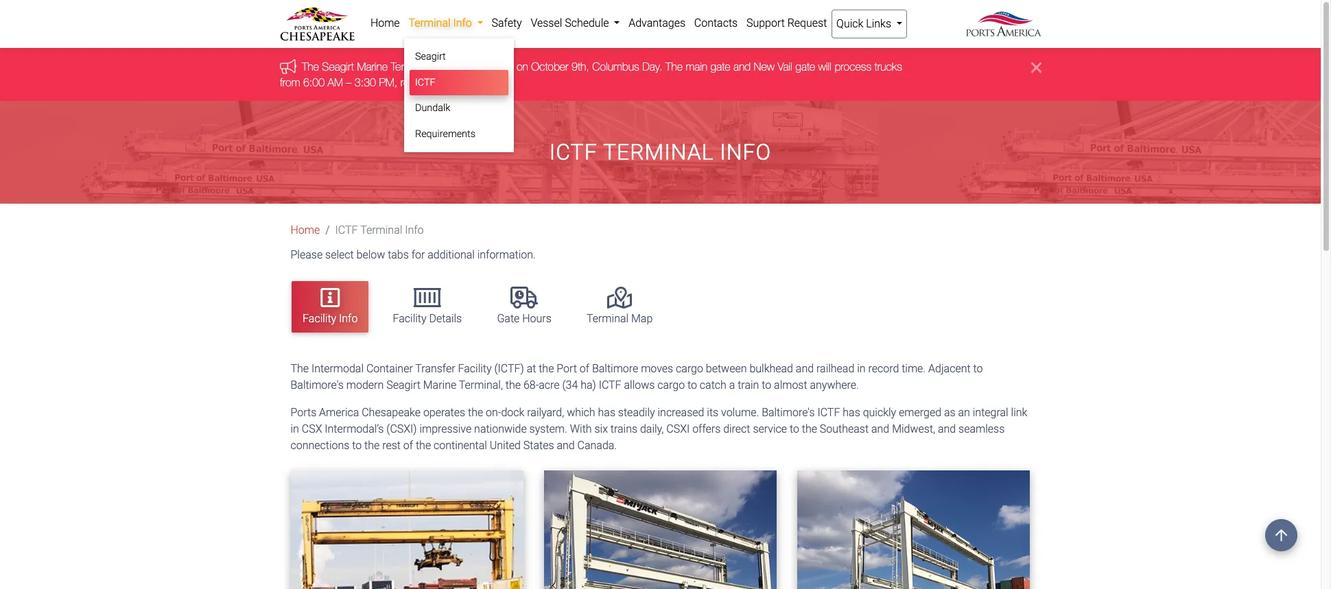 Task type: describe. For each thing, give the bounding box(es) containing it.
–
[[346, 76, 351, 88]]

(csxi)
[[387, 423, 417, 436]]

offers
[[693, 423, 721, 436]]

gate
[[497, 312, 520, 325]]

the for reefers
[[302, 61, 319, 73]]

acre
[[539, 379, 560, 392]]

midwest,
[[892, 423, 935, 436]]

vessel schedule link
[[526, 10, 624, 37]]

new
[[754, 61, 774, 73]]

terminal inside terminal map link
[[587, 312, 629, 325]]

continental
[[434, 439, 487, 453]]

railhead
[[817, 363, 855, 376]]

almost
[[774, 379, 807, 392]]

the down the (csxi)
[[416, 439, 431, 453]]

container
[[366, 363, 413, 376]]

safety
[[492, 16, 522, 30]]

the intermodal container transfer facility (ictf) at the port of baltimore moves cargo between bulkhead and railhead in record time. adjacent to baltimore's modern seagirt marine terminal, the 68-acre (34 ha) ictf allows cargo to catch a train to almost anywhere.
[[291, 363, 983, 392]]

tab list containing facility info
[[285, 275, 1041, 339]]

moves
[[641, 363, 673, 376]]

time.
[[902, 363, 926, 376]]

gate hours link
[[486, 281, 563, 333]]

and down quickly at right bottom
[[872, 423, 890, 436]]

at
[[527, 363, 536, 376]]

3:30
[[354, 76, 376, 88]]

home for home link to the right
[[371, 16, 400, 30]]

requirements link
[[410, 121, 509, 147]]

home for left home link
[[291, 224, 320, 237]]

terminal info
[[409, 16, 475, 30]]

emerged
[[899, 407, 942, 420]]

canada.
[[578, 439, 617, 453]]

seagirt inside the intermodal container transfer facility (ictf) at the port of baltimore moves cargo between bulkhead and railhead in record time. adjacent to baltimore's modern seagirt marine terminal, the 68-acre (34 ha) ictf allows cargo to catch a train to almost anywhere.
[[386, 379, 421, 392]]

support request link
[[742, 10, 832, 37]]

seagirt inside 'the seagirt marine terminal gates will be open on october 9th, columbus day. the main gate and new vail gate will process trucks from 6:00 am – 3:30 pm, reefers included.'
[[322, 61, 354, 73]]

reefers
[[400, 76, 431, 88]]

csxi
[[667, 423, 690, 436]]

advantages
[[629, 16, 686, 30]]

intermodal's
[[325, 423, 384, 436]]

dundalk link
[[410, 96, 509, 121]]

close image
[[1031, 59, 1041, 76]]

info inside tab list
[[339, 312, 358, 325]]

the right at
[[539, 363, 554, 376]]

increased
[[658, 407, 704, 420]]

integral
[[973, 407, 1009, 420]]

to down intermodal's
[[352, 439, 362, 453]]

a
[[729, 379, 735, 392]]

the left southeast
[[802, 423, 817, 436]]

bulkhead
[[750, 363, 793, 376]]

train
[[738, 379, 759, 392]]

port
[[557, 363, 577, 376]]

marine inside 'the seagirt marine terminal gates will be open on october 9th, columbus day. the main gate and new vail gate will process trucks from 6:00 am – 3:30 pm, reefers included.'
[[357, 61, 387, 73]]

please select below tabs for additional information.
[[291, 249, 536, 262]]

its
[[707, 407, 719, 420]]

between
[[706, 363, 747, 376]]

facility info
[[303, 312, 358, 325]]

to down bulkhead
[[762, 379, 772, 392]]

anywhere.
[[810, 379, 859, 392]]

on
[[516, 61, 528, 73]]

2 will from the left
[[818, 61, 831, 73]]

chesapeake
[[362, 407, 421, 420]]

requirements
[[415, 128, 476, 140]]

below
[[357, 249, 385, 262]]

rest
[[382, 439, 401, 453]]

an
[[958, 407, 970, 420]]

terminal,
[[459, 379, 503, 392]]

0 vertical spatial cargo
[[676, 363, 703, 376]]

go to top image
[[1265, 520, 1298, 552]]

vail
[[777, 61, 792, 73]]

advantages link
[[624, 10, 690, 37]]

(ictf)
[[494, 363, 524, 376]]

baltimore's inside the intermodal container transfer facility (ictf) at the port of baltimore moves cargo between bulkhead and railhead in record time. adjacent to baltimore's modern seagirt marine terminal, the 68-acre (34 ha) ictf allows cargo to catch a train to almost anywhere.
[[291, 379, 344, 392]]

bullhorn image
[[280, 59, 302, 74]]

0 horizontal spatial home link
[[291, 224, 320, 237]]

ha)
[[581, 379, 596, 392]]

1 horizontal spatial home link
[[366, 10, 404, 37]]

which
[[567, 407, 595, 420]]

six
[[595, 423, 608, 436]]

1 ictf terminal image from the left
[[291, 471, 524, 590]]

facility for facility info
[[303, 312, 336, 325]]

9th,
[[571, 61, 589, 73]]

states
[[524, 439, 554, 453]]

connections
[[291, 439, 350, 453]]

to right adjacent
[[973, 363, 983, 376]]

to left catch
[[688, 379, 697, 392]]

for
[[412, 249, 425, 262]]

quick
[[837, 17, 864, 30]]

tabs
[[388, 249, 409, 262]]

terminal inside terminal info link
[[409, 16, 451, 30]]

catch
[[700, 379, 727, 392]]

terminal map
[[587, 312, 653, 325]]

safety link
[[487, 10, 526, 37]]

facility for facility details
[[393, 312, 427, 325]]

seamless
[[959, 423, 1005, 436]]

railyard,
[[527, 407, 564, 420]]

and down as
[[938, 423, 956, 436]]

as
[[944, 407, 956, 420]]

information.
[[477, 249, 536, 262]]

of inside the intermodal container transfer facility (ictf) at the port of baltimore moves cargo between bulkhead and railhead in record time. adjacent to baltimore's modern seagirt marine terminal, the 68-acre (34 ha) ictf allows cargo to catch a train to almost anywhere.
[[580, 363, 590, 376]]

terminal map link
[[576, 281, 664, 333]]



Task type: vqa. For each thing, say whether or not it's contained in the screenshot.
hours.
no



Task type: locate. For each thing, give the bounding box(es) containing it.
0 vertical spatial in
[[857, 363, 866, 376]]

seagirt up am at the top
[[322, 61, 354, 73]]

marine up '3:30'
[[357, 61, 387, 73]]

pm,
[[379, 76, 397, 88]]

0 horizontal spatial baltimore's
[[291, 379, 344, 392]]

in left record
[[857, 363, 866, 376]]

the right day. on the top
[[665, 61, 683, 73]]

adjacent
[[929, 363, 971, 376]]

1 vertical spatial home
[[291, 224, 320, 237]]

the left intermodal
[[291, 363, 309, 376]]

tab panel
[[280, 361, 1041, 590]]

the left on-
[[468, 407, 483, 420]]

in left csx
[[291, 423, 299, 436]]

baltimore's up 'service' at the bottom of page
[[762, 407, 815, 420]]

marine down transfer
[[423, 379, 457, 392]]

marine
[[357, 61, 387, 73], [423, 379, 457, 392]]

with
[[570, 423, 592, 436]]

home link left the terminal info
[[366, 10, 404, 37]]

0 horizontal spatial has
[[598, 407, 616, 420]]

in
[[857, 363, 866, 376], [291, 423, 299, 436]]

1 has from the left
[[598, 407, 616, 420]]

service
[[753, 423, 787, 436]]

of right rest
[[403, 439, 413, 453]]

main
[[686, 61, 707, 73]]

facility info link
[[292, 281, 369, 333]]

and inside 'the seagirt marine terminal gates will be open on october 9th, columbus day. the main gate and new vail gate will process trucks from 6:00 am – 3:30 pm, reefers included.'
[[733, 61, 751, 73]]

ictf
[[415, 77, 436, 88], [550, 139, 598, 165], [335, 224, 358, 237], [599, 379, 621, 392], [818, 407, 840, 420]]

the seagirt marine terminal gates will be open on october 9th, columbus day. the main gate and new vail gate will process trucks from 6:00 am – 3:30 pm, reefers included.
[[280, 61, 902, 88]]

baltimore
[[592, 363, 638, 376]]

southeast
[[820, 423, 869, 436]]

contacts link
[[690, 10, 742, 37]]

1 horizontal spatial baltimore's
[[762, 407, 815, 420]]

be
[[475, 61, 487, 73]]

1 horizontal spatial home
[[371, 16, 400, 30]]

1 vertical spatial cargo
[[658, 379, 685, 392]]

info
[[453, 16, 472, 30], [720, 139, 772, 165], [405, 224, 424, 237], [339, 312, 358, 325]]

1 horizontal spatial in
[[857, 363, 866, 376]]

tab list
[[285, 275, 1041, 339]]

cargo up catch
[[676, 363, 703, 376]]

direct
[[723, 423, 750, 436]]

1 vertical spatial ictf terminal info
[[335, 224, 424, 237]]

0 horizontal spatial will
[[459, 61, 472, 73]]

home left the terminal info
[[371, 16, 400, 30]]

0 horizontal spatial marine
[[357, 61, 387, 73]]

process
[[834, 61, 871, 73]]

ictf inside the intermodal container transfer facility (ictf) at the port of baltimore moves cargo between bulkhead and railhead in record time. adjacent to baltimore's modern seagirt marine terminal, the 68-acre (34 ha) ictf allows cargo to catch a train to almost anywhere.
[[599, 379, 621, 392]]

0 horizontal spatial ictf terminal image
[[291, 471, 524, 590]]

0 vertical spatial ictf terminal info
[[550, 139, 772, 165]]

0 vertical spatial baltimore's
[[291, 379, 344, 392]]

has up six at the left bottom
[[598, 407, 616, 420]]

0 vertical spatial home link
[[366, 10, 404, 37]]

the down (ictf)
[[506, 379, 521, 392]]

facility details
[[393, 312, 462, 325]]

quick links link
[[832, 10, 908, 38]]

the for acre
[[291, 363, 309, 376]]

seagirt link
[[410, 44, 509, 70]]

gate hours
[[497, 312, 552, 325]]

68-
[[524, 379, 539, 392]]

facility details link
[[382, 281, 473, 333]]

day.
[[642, 61, 662, 73]]

vessel schedule
[[531, 16, 612, 30]]

the inside the intermodal container transfer facility (ictf) at the port of baltimore moves cargo between bulkhead and railhead in record time. adjacent to baltimore's modern seagirt marine terminal, the 68-acre (34 ha) ictf allows cargo to catch a train to almost anywhere.
[[291, 363, 309, 376]]

hours
[[522, 312, 552, 325]]

daily,
[[640, 423, 664, 436]]

0 horizontal spatial gate
[[710, 61, 730, 73]]

ictf terminal image
[[291, 471, 524, 590], [544, 471, 777, 590], [798, 471, 1030, 590]]

home inside home link
[[371, 16, 400, 30]]

home link up please
[[291, 224, 320, 237]]

1 horizontal spatial ictf terminal info
[[550, 139, 772, 165]]

the left rest
[[364, 439, 380, 453]]

1 horizontal spatial has
[[843, 407, 860, 420]]

included.
[[434, 76, 476, 88]]

baltimore's down intermodal
[[291, 379, 344, 392]]

cargo down moves
[[658, 379, 685, 392]]

support request
[[747, 16, 827, 30]]

the up 6:00
[[302, 61, 319, 73]]

gate
[[710, 61, 730, 73], [795, 61, 815, 73]]

will left process
[[818, 61, 831, 73]]

baltimore's inside ports america chesapeake operates the on-dock railyard, which has steadily increased its volume. baltimore's ictf has quickly emerged as an integral link in csx intermodal's (csxi) impressive nationwide system. with six trains daily, csxi offers direct service to the southeast and midwest, and seamless connections to the rest of the continental united states and canada.
[[762, 407, 815, 420]]

will
[[459, 61, 472, 73], [818, 61, 831, 73]]

facility left details
[[393, 312, 427, 325]]

2 horizontal spatial facility
[[458, 363, 492, 376]]

2 ictf terminal image from the left
[[544, 471, 777, 590]]

seagirt up the "reefers"
[[415, 51, 446, 62]]

steadily
[[618, 407, 655, 420]]

facility up intermodal
[[303, 312, 336, 325]]

link
[[1011, 407, 1028, 420]]

terminal inside 'the seagirt marine terminal gates will be open on october 9th, columbus day. the main gate and new vail gate will process trucks from 6:00 am – 3:30 pm, reefers included.'
[[391, 61, 428, 73]]

trains
[[611, 423, 638, 436]]

ports america chesapeake operates the on-dock railyard, which has steadily increased its volume. baltimore's ictf has quickly emerged as an integral link in csx intermodal's (csxi) impressive nationwide system. with six trains daily, csxi offers direct service to the southeast and midwest, and seamless connections to the rest of the continental united states and canada.
[[291, 407, 1028, 453]]

dock
[[501, 407, 525, 420]]

system.
[[530, 423, 567, 436]]

and down the with
[[557, 439, 575, 453]]

additional
[[428, 249, 475, 262]]

terminal info link
[[404, 10, 487, 37]]

has
[[598, 407, 616, 420], [843, 407, 860, 420]]

will left be
[[459, 61, 472, 73]]

schedule
[[565, 16, 609, 30]]

1 will from the left
[[459, 61, 472, 73]]

1 horizontal spatial facility
[[393, 312, 427, 325]]

gate right vail
[[795, 61, 815, 73]]

vessel
[[531, 16, 562, 30]]

gates
[[431, 61, 456, 73]]

on-
[[486, 407, 501, 420]]

1 gate from the left
[[710, 61, 730, 73]]

0 horizontal spatial of
[[403, 439, 413, 453]]

and up almost
[[796, 363, 814, 376]]

and inside the intermodal container transfer facility (ictf) at the port of baltimore moves cargo between bulkhead and railhead in record time. adjacent to baltimore's modern seagirt marine terminal, the 68-acre (34 ha) ictf allows cargo to catch a train to almost anywhere.
[[796, 363, 814, 376]]

facility inside the intermodal container transfer facility (ictf) at the port of baltimore moves cargo between bulkhead and railhead in record time. adjacent to baltimore's modern seagirt marine terminal, the 68-acre (34 ha) ictf allows cargo to catch a train to almost anywhere.
[[458, 363, 492, 376]]

ports
[[291, 407, 317, 420]]

united
[[490, 439, 521, 453]]

1 horizontal spatial will
[[818, 61, 831, 73]]

0 horizontal spatial in
[[291, 423, 299, 436]]

trucks
[[874, 61, 902, 73]]

1 vertical spatial marine
[[423, 379, 457, 392]]

contacts
[[694, 16, 738, 30]]

to right 'service' at the bottom of page
[[790, 423, 799, 436]]

columbus
[[592, 61, 639, 73]]

and
[[733, 61, 751, 73], [796, 363, 814, 376], [872, 423, 890, 436], [938, 423, 956, 436], [557, 439, 575, 453]]

details
[[429, 312, 462, 325]]

6:00
[[303, 76, 324, 88]]

1 vertical spatial of
[[403, 439, 413, 453]]

the seagirt marine terminal gates will be open on october 9th, columbus day. the main gate and new vail gate will process trucks from 6:00 am – 3:30 pm, reefers included. alert
[[0, 48, 1321, 101]]

ictf inside ports america chesapeake operates the on-dock railyard, which has steadily increased its volume. baltimore's ictf has quickly emerged as an integral link in csx intermodal's (csxi) impressive nationwide system. with six trains daily, csxi offers direct service to the southeast and midwest, and seamless connections to the rest of the continental united states and canada.
[[818, 407, 840, 420]]

operates
[[423, 407, 465, 420]]

0 horizontal spatial facility
[[303, 312, 336, 325]]

3 ictf terminal image from the left
[[798, 471, 1030, 590]]

0 vertical spatial home
[[371, 16, 400, 30]]

record
[[868, 363, 899, 376]]

2 has from the left
[[843, 407, 860, 420]]

0 horizontal spatial home
[[291, 224, 320, 237]]

seagirt down container
[[386, 379, 421, 392]]

modern
[[346, 379, 384, 392]]

2 horizontal spatial ictf terminal image
[[798, 471, 1030, 590]]

1 horizontal spatial ictf terminal image
[[544, 471, 777, 590]]

has up southeast
[[843, 407, 860, 420]]

(34
[[562, 379, 578, 392]]

1 horizontal spatial of
[[580, 363, 590, 376]]

open
[[490, 61, 513, 73]]

facility up terminal,
[[458, 363, 492, 376]]

of up ha)
[[580, 363, 590, 376]]

request
[[788, 16, 827, 30]]

please
[[291, 249, 323, 262]]

home up please
[[291, 224, 320, 237]]

0 horizontal spatial ictf terminal info
[[335, 224, 424, 237]]

the seagirt marine terminal gates will be open on october 9th, columbus day. the main gate and new vail gate will process trucks from 6:00 am – 3:30 pm, reefers included. link
[[280, 61, 902, 88]]

2 gate from the left
[[795, 61, 815, 73]]

allows
[[624, 379, 655, 392]]

seagirt
[[415, 51, 446, 62], [322, 61, 354, 73], [386, 379, 421, 392]]

select
[[325, 249, 354, 262]]

1 vertical spatial home link
[[291, 224, 320, 237]]

1 vertical spatial in
[[291, 423, 299, 436]]

in inside ports america chesapeake operates the on-dock railyard, which has steadily increased its volume. baltimore's ictf has quickly emerged as an integral link in csx intermodal's (csxi) impressive nationwide system. with six trains daily, csxi offers direct service to the southeast and midwest, and seamless connections to the rest of the continental united states and canada.
[[291, 423, 299, 436]]

of
[[580, 363, 590, 376], [403, 439, 413, 453]]

ictf inside 'link'
[[415, 77, 436, 88]]

tab panel containing the intermodal container transfer facility (ictf) at the port of baltimore moves cargo between bulkhead and railhead in record time. adjacent to baltimore's modern seagirt marine terminal, the 68-acre (34 ha) ictf allows cargo to catch a train to almost anywhere.
[[280, 361, 1041, 590]]

and left 'new'
[[733, 61, 751, 73]]

csx
[[302, 423, 322, 436]]

1 vertical spatial baltimore's
[[762, 407, 815, 420]]

1 horizontal spatial gate
[[795, 61, 815, 73]]

marine inside the intermodal container transfer facility (ictf) at the port of baltimore moves cargo between bulkhead and railhead in record time. adjacent to baltimore's modern seagirt marine terminal, the 68-acre (34 ha) ictf allows cargo to catch a train to almost anywhere.
[[423, 379, 457, 392]]

gate right main on the right top of the page
[[710, 61, 730, 73]]

1 horizontal spatial marine
[[423, 379, 457, 392]]

0 vertical spatial marine
[[357, 61, 387, 73]]

from
[[280, 76, 300, 88]]

of inside ports america chesapeake operates the on-dock railyard, which has steadily increased its volume. baltimore's ictf has quickly emerged as an integral link in csx intermodal's (csxi) impressive nationwide system. with six trains daily, csxi offers direct service to the southeast and midwest, and seamless connections to the rest of the continental united states and canada.
[[403, 439, 413, 453]]

dundalk
[[415, 102, 450, 114]]

nationwide
[[474, 423, 527, 436]]

in inside the intermodal container transfer facility (ictf) at the port of baltimore moves cargo between bulkhead and railhead in record time. adjacent to baltimore's modern seagirt marine terminal, the 68-acre (34 ha) ictf allows cargo to catch a train to almost anywhere.
[[857, 363, 866, 376]]

0 vertical spatial of
[[580, 363, 590, 376]]

home link
[[366, 10, 404, 37], [291, 224, 320, 237]]



